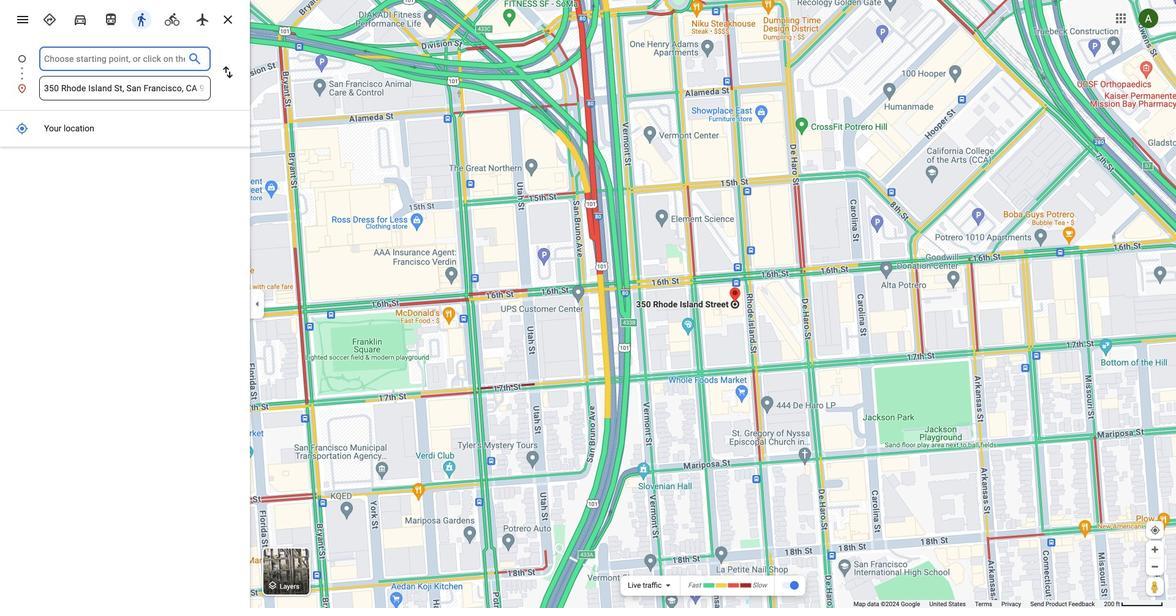 Task type: vqa. For each thing, say whether or not it's contained in the screenshot.
At
no



Task type: describe. For each thing, give the bounding box(es) containing it.
zoom out image
[[1151, 563, 1160, 572]]

show street view coverage image
[[1147, 578, 1164, 596]]

best travel modes image
[[42, 12, 57, 27]]

none radio driving
[[67, 7, 93, 29]]

walking image
[[134, 12, 149, 27]]

collapse side panel image
[[251, 298, 264, 311]]

Choose starting point, or click on the map... field
[[44, 51, 185, 66]]

list inside google maps element
[[0, 47, 250, 101]]

your location image
[[16, 122, 28, 135]]

1 list item from the top
[[0, 47, 250, 86]]

Destination 350 Rhode Island St, San Francisco, CA 94103 field
[[44, 81, 206, 96]]



Task type: locate. For each thing, give the bounding box(es) containing it.
 Show traffic  checkbox
[[782, 581, 799, 591]]

list item down transit image
[[0, 47, 250, 86]]

1 none radio from the left
[[37, 7, 63, 29]]

0 vertical spatial none field
[[44, 47, 185, 71]]

2 none radio from the left
[[98, 7, 124, 29]]

None field
[[44, 47, 185, 71], [44, 76, 206, 101]]

0 horizontal spatial none radio
[[37, 7, 63, 29]]

none radio cycling
[[159, 7, 185, 29]]

none radio right driving radio
[[98, 7, 124, 29]]

google account: augustus odena  
(augustus@adept.ai) image
[[1139, 9, 1159, 28]]

none field down choose starting point, or click on the map... field
[[44, 76, 206, 101]]

1 none radio from the left
[[67, 7, 93, 29]]

None radio
[[67, 7, 93, 29], [98, 7, 124, 29], [159, 7, 185, 29], [190, 7, 216, 29]]

1 vertical spatial none field
[[44, 76, 206, 101]]

show your location image
[[1150, 525, 1161, 536]]

1 none field from the top
[[44, 47, 185, 71]]

1 horizontal spatial none radio
[[129, 7, 154, 29]]

none radio transit
[[98, 7, 124, 29]]

cell inside google maps element
[[0, 119, 242, 139]]

none radio right best travel modes option
[[67, 7, 93, 29]]

zoom in image
[[1151, 545, 1160, 555]]

none field choose starting point, or click on the map...
[[44, 47, 185, 71]]

none radio right walking option
[[159, 7, 185, 29]]

4 none radio from the left
[[190, 7, 216, 29]]

list
[[0, 47, 250, 101]]

google maps element
[[0, 0, 1177, 609]]

none radio walking
[[129, 7, 154, 29]]

cycling image
[[165, 12, 180, 27]]

cell
[[0, 119, 242, 139]]

2 none field from the top
[[44, 76, 206, 101]]

none radio flights
[[190, 7, 216, 29]]

none radio right cycling radio
[[190, 7, 216, 29]]

none field destination 350 rhode island st, san francisco, ca 94103
[[44, 76, 206, 101]]

option
[[628, 582, 662, 590]]

transit image
[[104, 12, 118, 27]]

None radio
[[37, 7, 63, 29], [129, 7, 154, 29]]

none radio left driving radio
[[37, 7, 63, 29]]

none field inside list item
[[44, 47, 185, 71]]

none radio left cycling radio
[[129, 7, 154, 29]]

3 none radio from the left
[[159, 7, 185, 29]]

2 none radio from the left
[[129, 7, 154, 29]]

driving image
[[73, 12, 88, 27]]

list item
[[0, 47, 250, 86], [0, 76, 250, 101]]

list item down choose starting point, or click on the map... field
[[0, 76, 250, 101]]

none radio best travel modes
[[37, 7, 63, 29]]

none field up destination 350 rhode island st, san francisco, ca 94103 field
[[44, 47, 185, 71]]

flights image
[[195, 12, 210, 27]]

2 list item from the top
[[0, 76, 250, 101]]



